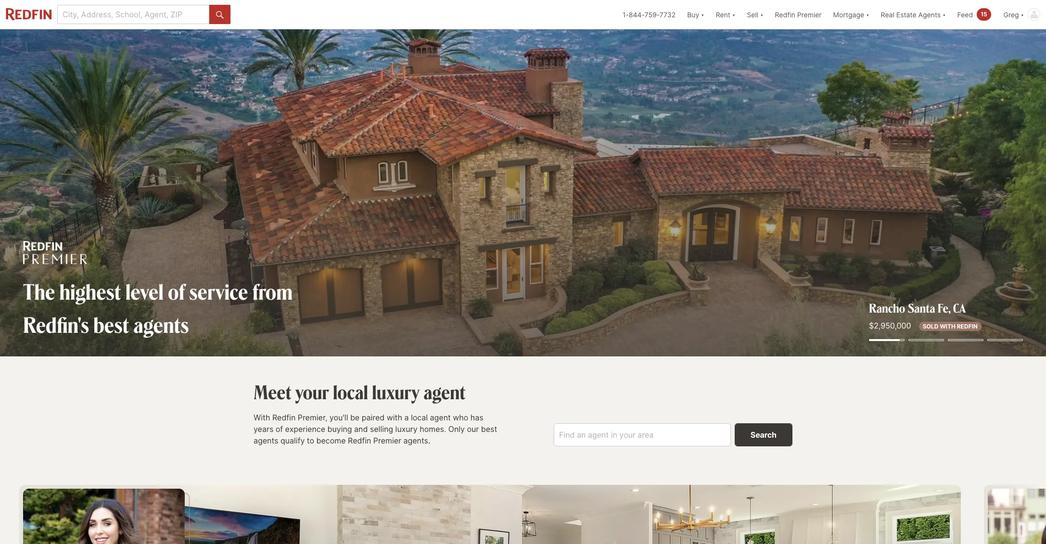 Task type: describe. For each thing, give the bounding box(es) containing it.
rancho santa fe, ca
[[869, 300, 967, 316]]

search button
[[735, 424, 793, 447]]

mortgage
[[834, 10, 865, 19]]

experience
[[285, 425, 325, 434]]

redfin
[[957, 323, 978, 330]]

and
[[354, 425, 368, 434]]

the highest level of service from redfin's best agents
[[23, 277, 293, 339]]

0 horizontal spatial redfin
[[272, 413, 296, 423]]

submit search image
[[216, 11, 224, 19]]

sell ▾ button
[[747, 0, 764, 29]]

15
[[981, 11, 988, 18]]

sell
[[747, 10, 759, 19]]

agent inside with redfin premier, you'll be paired with a local agent who has years of experience buying and selling luxury homes. only our best agents qualify to become redfin premier agents.
[[430, 413, 451, 423]]

real estate agents ▾ button
[[876, 0, 952, 29]]

rent
[[716, 10, 731, 19]]

2 vertical spatial redfin
[[348, 436, 371, 446]]

buy ▾ button
[[682, 0, 710, 29]]

▾ inside 'link'
[[943, 10, 946, 19]]

rent ▾
[[716, 10, 736, 19]]

0 horizontal spatial local
[[333, 379, 368, 404]]

1-844-759-7732 link
[[623, 10, 676, 19]]

fe,
[[938, 300, 951, 316]]

be
[[350, 413, 360, 423]]

buy ▾
[[688, 10, 705, 19]]

premier inside button
[[798, 10, 822, 19]]

▾ for greg ▾
[[1021, 10, 1025, 19]]

sell ▾
[[747, 10, 764, 19]]

premier logo image
[[23, 241, 87, 264]]

with
[[254, 413, 270, 423]]

mortgage ▾ button
[[828, 0, 876, 29]]

selling
[[370, 425, 393, 434]]

luxury inside with redfin premier, you'll be paired with a local agent who has years of experience buying and selling luxury homes. only our best agents qualify to become redfin premier agents.
[[396, 425, 418, 434]]

real estate agents ▾
[[881, 10, 946, 19]]

search
[[751, 431, 777, 440]]

the
[[23, 277, 55, 306]]

real estate agents ▾ link
[[881, 0, 946, 29]]

meet your local luxury agent
[[254, 379, 466, 404]]

who
[[453, 413, 469, 423]]

▾ for buy ▾
[[702, 10, 705, 19]]

rent ▾ button
[[710, 0, 742, 29]]

greg ▾
[[1004, 10, 1025, 19]]

redfin's
[[23, 311, 89, 339]]

you'll
[[330, 413, 348, 423]]

844-
[[629, 10, 645, 19]]

greg
[[1004, 10, 1020, 19]]

with
[[387, 413, 402, 423]]

best inside the highest level of service from redfin's best agents
[[94, 311, 129, 339]]

mortgage ▾
[[834, 10, 870, 19]]

buy ▾ button
[[688, 0, 705, 29]]

feed
[[958, 10, 974, 19]]



Task type: vqa. For each thing, say whether or not it's contained in the screenshot.
Rancho Santa Fe, CA at the right bottom of page
yes



Task type: locate. For each thing, give the bounding box(es) containing it.
sold with redfin
[[923, 323, 978, 330]]

redfin inside button
[[775, 10, 796, 19]]

agents down years
[[254, 436, 279, 446]]

of right level
[[168, 277, 185, 306]]

our
[[467, 425, 479, 434]]

mortgage ▾ button
[[834, 0, 870, 29]]

premier inside with redfin premier, you'll be paired with a local agent who has years of experience buying and selling luxury homes. only our best agents qualify to become redfin premier agents.
[[374, 436, 402, 446]]

agent up who
[[424, 379, 466, 404]]

redfin right sell ▾ dropdown button
[[775, 10, 796, 19]]

2 ▾ from the left
[[733, 10, 736, 19]]

5 ▾ from the left
[[943, 10, 946, 19]]

1 vertical spatial of
[[276, 425, 283, 434]]

only
[[449, 425, 465, 434]]

rent ▾ button
[[716, 0, 736, 29]]

agents.
[[404, 436, 431, 446]]

▾ right buy
[[702, 10, 705, 19]]

agents inside the highest level of service from redfin's best agents
[[134, 311, 189, 339]]

of right years
[[276, 425, 283, 434]]

has
[[471, 413, 484, 423]]

▾ right sell
[[761, 10, 764, 19]]

local right a
[[411, 413, 428, 423]]

sell ▾ button
[[742, 0, 770, 29]]

estate
[[897, 10, 917, 19]]

sold
[[923, 323, 939, 330]]

0 horizontal spatial of
[[168, 277, 185, 306]]

1 horizontal spatial best
[[481, 425, 497, 434]]

premier
[[798, 10, 822, 19], [374, 436, 402, 446]]

▾ right rent
[[733, 10, 736, 19]]

agent up homes. at left bottom
[[430, 413, 451, 423]]

best right our
[[481, 425, 497, 434]]

highest
[[59, 277, 121, 306]]

redfin
[[775, 10, 796, 19], [272, 413, 296, 423], [348, 436, 371, 446]]

best down highest
[[94, 311, 129, 339]]

6 ▾ from the left
[[1021, 10, 1025, 19]]

1 horizontal spatial of
[[276, 425, 283, 434]]

paired
[[362, 413, 385, 423]]

1-844-759-7732
[[623, 10, 676, 19]]

1 vertical spatial agents
[[254, 436, 279, 446]]

your
[[296, 379, 329, 404]]

premier,
[[298, 413, 328, 423]]

with
[[940, 323, 956, 330]]

$2,950,000
[[869, 321, 912, 331]]

agents
[[919, 10, 941, 19]]

759-
[[645, 10, 660, 19]]

years
[[254, 425, 274, 434]]

santa
[[908, 300, 936, 316]]

best inside with redfin premier, you'll be paired with a local agent who has years of experience buying and selling luxury homes. only our best agents qualify to become redfin premier agents.
[[481, 425, 497, 434]]

from
[[253, 277, 293, 306]]

0 horizontal spatial premier
[[374, 436, 402, 446]]

7732
[[660, 10, 676, 19]]

0 vertical spatial premier
[[798, 10, 822, 19]]

1 vertical spatial agent
[[430, 413, 451, 423]]

1 horizontal spatial redfin
[[348, 436, 371, 446]]

of inside the highest level of service from redfin's best agents
[[168, 277, 185, 306]]

0 horizontal spatial agents
[[134, 311, 189, 339]]

0 vertical spatial redfin
[[775, 10, 796, 19]]

of
[[168, 277, 185, 306], [276, 425, 283, 434]]

City, Address, School, Agent, ZIP search field
[[57, 5, 209, 24]]

redfin right with
[[272, 413, 296, 423]]

meet
[[254, 379, 292, 404]]

2 horizontal spatial redfin
[[775, 10, 796, 19]]

▾ for sell ▾
[[761, 10, 764, 19]]

a
[[405, 413, 409, 423]]

become
[[317, 436, 346, 446]]

▾ right greg
[[1021, 10, 1025, 19]]

redfin down the and at the left bottom of the page
[[348, 436, 371, 446]]

agents down level
[[134, 311, 189, 339]]

premier down selling
[[374, 436, 402, 446]]

buy
[[688, 10, 700, 19]]

1 vertical spatial best
[[481, 425, 497, 434]]

ca
[[954, 300, 967, 316]]

1 horizontal spatial local
[[411, 413, 428, 423]]

buying
[[328, 425, 352, 434]]

1 horizontal spatial premier
[[798, 10, 822, 19]]

4 ▾ from the left
[[867, 10, 870, 19]]

Find an agent in your area search field
[[554, 424, 731, 447]]

luxury
[[372, 379, 420, 404], [396, 425, 418, 434]]

1 horizontal spatial agents
[[254, 436, 279, 446]]

real
[[881, 10, 895, 19]]

▾ for rent ▾
[[733, 10, 736, 19]]

1 ▾ from the left
[[702, 10, 705, 19]]

local up the be
[[333, 379, 368, 404]]

1 vertical spatial redfin
[[272, 413, 296, 423]]

0 vertical spatial agent
[[424, 379, 466, 404]]

service
[[189, 277, 248, 306]]

best
[[94, 311, 129, 339], [481, 425, 497, 434]]

0 horizontal spatial best
[[94, 311, 129, 339]]

0 vertical spatial of
[[168, 277, 185, 306]]

0 vertical spatial luxury
[[372, 379, 420, 404]]

1 vertical spatial local
[[411, 413, 428, 423]]

local
[[333, 379, 368, 404], [411, 413, 428, 423]]

qualify
[[281, 436, 305, 446]]

agents
[[134, 311, 189, 339], [254, 436, 279, 446]]

▾ right mortgage
[[867, 10, 870, 19]]

local inside with redfin premier, you'll be paired with a local agent who has years of experience buying and selling luxury homes. only our best agents qualify to become redfin premier agents.
[[411, 413, 428, 423]]

with redfin premier, you'll be paired with a local agent who has years of experience buying and selling luxury homes. only our best agents qualify to become redfin premier agents.
[[254, 413, 497, 446]]

1 vertical spatial luxury
[[396, 425, 418, 434]]

rancho
[[869, 300, 906, 316]]

0 vertical spatial agents
[[134, 311, 189, 339]]

agents inside with redfin premier, you'll be paired with a local agent who has years of experience buying and selling luxury homes. only our best agents qualify to become redfin premier agents.
[[254, 436, 279, 446]]

premier left mortgage
[[798, 10, 822, 19]]

of inside with redfin premier, you'll be paired with a local agent who has years of experience buying and selling luxury homes. only our best agents qualify to become redfin premier agents.
[[276, 425, 283, 434]]

level
[[126, 277, 164, 306]]

luxury up the with
[[372, 379, 420, 404]]

0 vertical spatial best
[[94, 311, 129, 339]]

agent
[[424, 379, 466, 404], [430, 413, 451, 423]]

3 ▾ from the left
[[761, 10, 764, 19]]

homes.
[[420, 425, 446, 434]]

redfin premier
[[775, 10, 822, 19]]

▾
[[702, 10, 705, 19], [733, 10, 736, 19], [761, 10, 764, 19], [867, 10, 870, 19], [943, 10, 946, 19], [1021, 10, 1025, 19]]

redfin premier button
[[770, 0, 828, 29]]

1-
[[623, 10, 629, 19]]

0 vertical spatial local
[[333, 379, 368, 404]]

▾ right 'agents'
[[943, 10, 946, 19]]

1 vertical spatial premier
[[374, 436, 402, 446]]

luxury down a
[[396, 425, 418, 434]]

to
[[307, 436, 314, 446]]

▾ for mortgage ▾
[[867, 10, 870, 19]]



